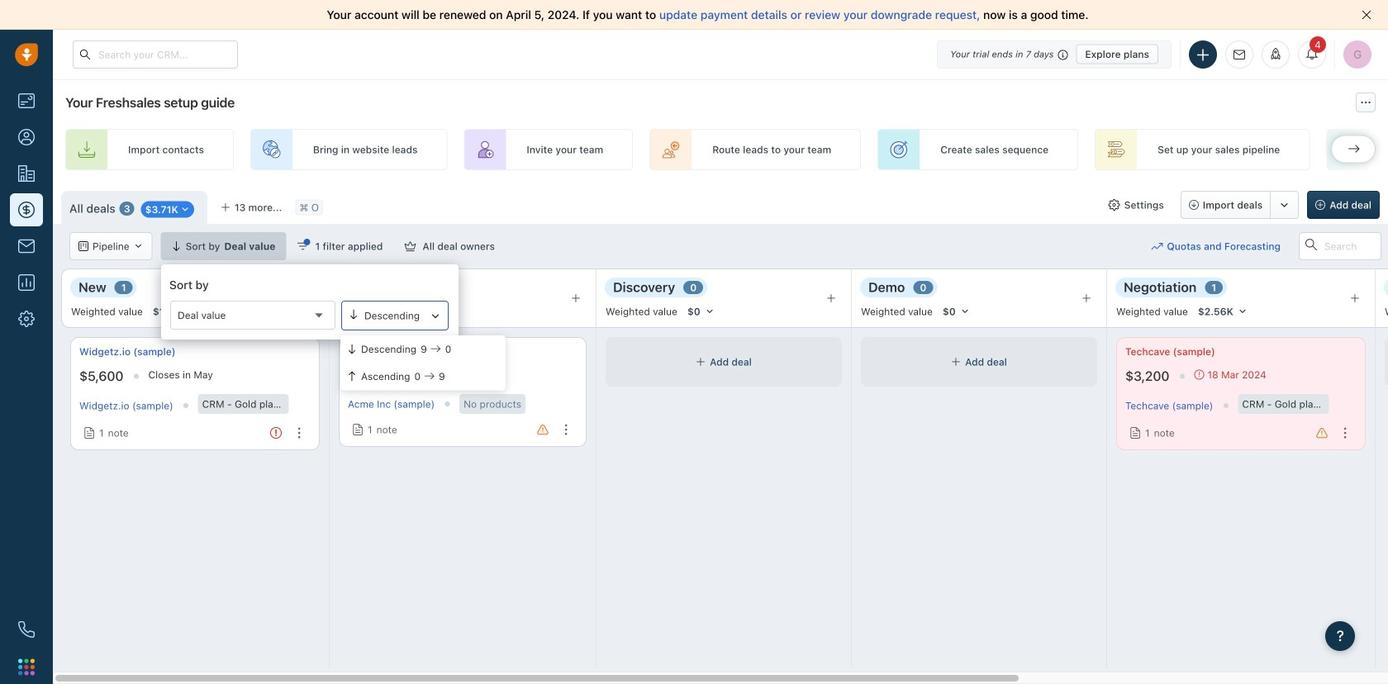 Task type: describe. For each thing, give the bounding box(es) containing it.
close image
[[1362, 10, 1372, 20]]

phone image
[[18, 621, 35, 638]]

Search field
[[1299, 232, 1381, 260]]

what's new image
[[1270, 48, 1281, 59]]



Task type: locate. For each thing, give the bounding box(es) containing it.
freshworks switcher image
[[18, 659, 35, 675]]

phone element
[[10, 613, 43, 646]]

container_wx8msf4aqz5i3rn1 image
[[1108, 199, 1120, 211], [180, 204, 190, 214], [404, 240, 416, 252], [1151, 240, 1163, 252], [78, 241, 88, 251], [696, 357, 706, 367], [1194, 370, 1204, 380], [352, 424, 364, 435], [83, 427, 95, 439], [1129, 427, 1141, 439]]

group
[[1180, 191, 1299, 219]]

container_wx8msf4aqz5i3rn1 image
[[297, 240, 309, 252], [134, 241, 143, 251], [951, 357, 961, 367], [404, 370, 413, 380]]

dialog
[[161, 264, 459, 340], [340, 335, 506, 390]]

send email image
[[1234, 49, 1245, 60]]

Search your CRM... text field
[[73, 40, 238, 69]]



